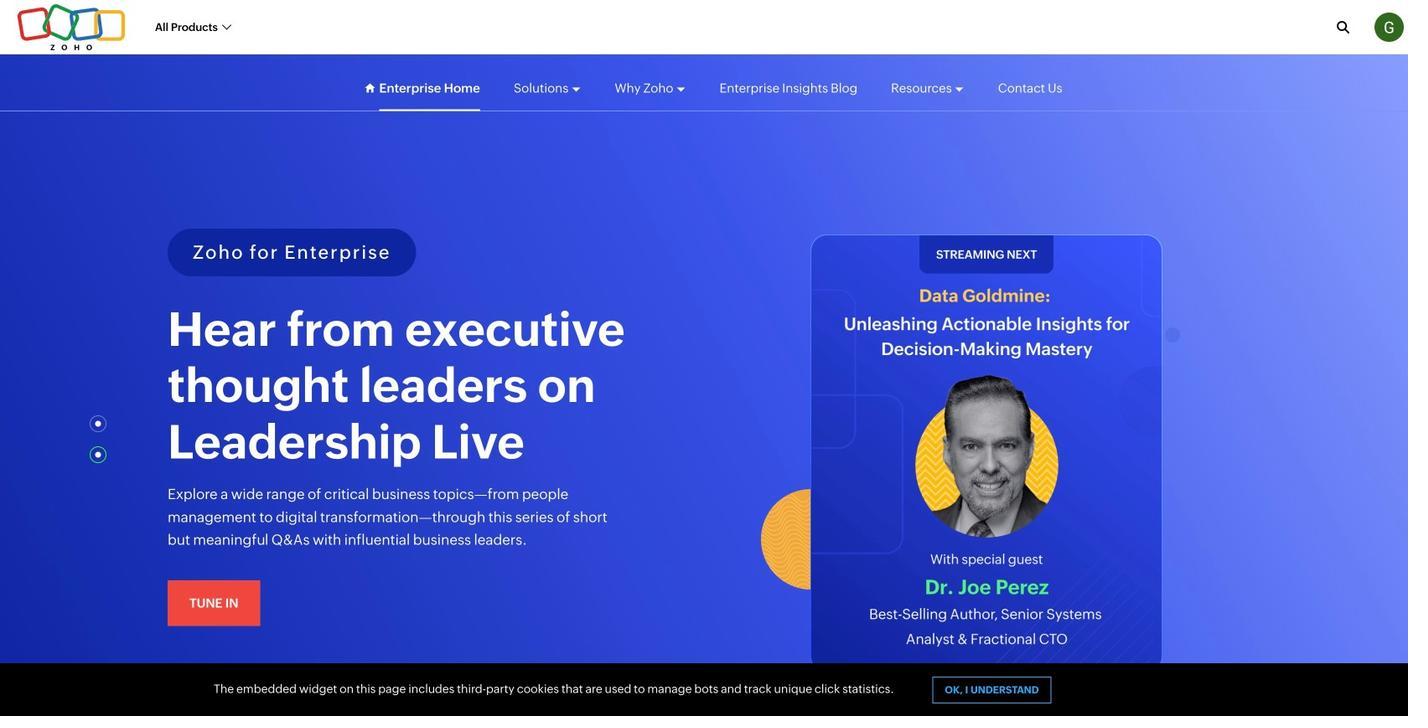 Task type: vqa. For each thing, say whether or not it's contained in the screenshot.
Tab List
yes



Task type: locate. For each thing, give the bounding box(es) containing it.
tab list
[[93, 421, 109, 483]]

gary orlando image
[[1375, 13, 1404, 42]]

leadership live image
[[811, 235, 1163, 673]]



